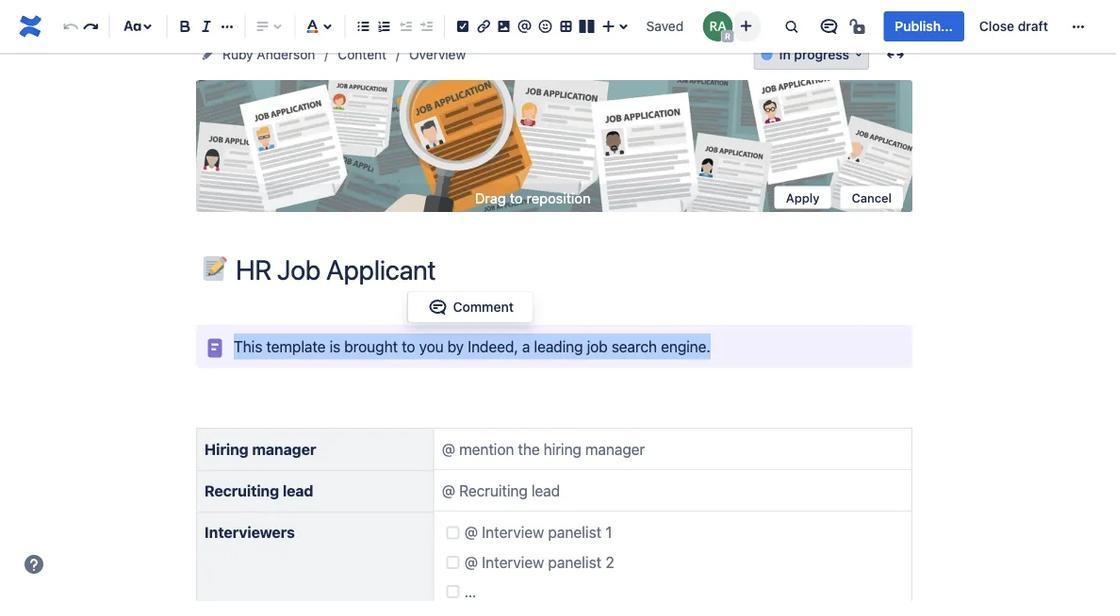 Task type: locate. For each thing, give the bounding box(es) containing it.
close draft
[[979, 18, 1048, 34]]

comment button
[[415, 296, 525, 319]]

you
[[419, 337, 444, 355]]

ruby anderson
[[222, 47, 315, 62]]

to left you
[[402, 337, 415, 355]]

invite to edit image
[[735, 15, 757, 37]]

comment image
[[427, 296, 449, 319]]

undo ⌘z image
[[59, 15, 82, 38]]

recruiting
[[205, 482, 279, 500]]

add image, video, or file image
[[493, 15, 515, 38]]

0 vertical spatial to
[[510, 189, 523, 206]]

1 horizontal spatial to
[[510, 189, 523, 206]]

job
[[587, 337, 608, 355]]

cancel
[[852, 190, 892, 205]]

lead
[[283, 482, 313, 500]]

search
[[612, 337, 657, 355]]

publish...
[[895, 18, 953, 34]]

table image
[[555, 15, 577, 38]]

panel note image
[[204, 337, 226, 359]]

apply
[[786, 190, 820, 205]]

apply button
[[775, 186, 831, 209]]

close draft button
[[968, 11, 1060, 41]]

text styles image
[[121, 15, 144, 38]]

draft
[[1018, 18, 1048, 34]]

confluence image
[[15, 11, 45, 41]]

Main content area, start typing to enter text. text field
[[185, 325, 924, 602]]

indent tab image
[[415, 15, 437, 38]]

engine.
[[661, 337, 711, 355]]

hiring manager
[[205, 440, 316, 458]]

redo ⌘⇧z image
[[80, 15, 102, 38]]

italic ⌘i image
[[195, 15, 218, 38]]

link image
[[472, 15, 495, 38]]

a
[[522, 337, 530, 355]]

confluence image
[[15, 11, 45, 41]]

to
[[510, 189, 523, 206], [402, 337, 415, 355]]

more image
[[1067, 15, 1090, 38]]

make page full-width image
[[884, 43, 907, 66]]

:pencil: image
[[203, 256, 227, 281]]

1 vertical spatial to
[[402, 337, 415, 355]]

interviewers
[[205, 524, 295, 542]]

brought
[[344, 337, 398, 355]]

0 horizontal spatial to
[[402, 337, 415, 355]]

ruby
[[222, 47, 253, 62]]

to right drag
[[510, 189, 523, 206]]



Task type: describe. For each thing, give the bounding box(es) containing it.
help image
[[23, 553, 45, 576]]

template
[[266, 337, 326, 355]]

bullet list ⌘⇧8 image
[[352, 15, 375, 38]]

close
[[979, 18, 1014, 34]]

action item image
[[451, 15, 474, 38]]

indeed,
[[468, 337, 518, 355]]

is
[[330, 337, 340, 355]]

publish... button
[[884, 11, 964, 41]]

recruiting lead
[[205, 482, 313, 500]]

layouts image
[[575, 15, 598, 38]]

cancel button
[[840, 186, 903, 209]]

comment icon image
[[818, 15, 840, 38]]

drag to reposition
[[475, 189, 591, 206]]

content
[[338, 47, 387, 62]]

no restrictions image
[[848, 15, 870, 38]]

ruby anderson image
[[703, 11, 733, 41]]

Give this page a title text field
[[236, 255, 912, 286]]

outdent ⇧tab image
[[394, 15, 416, 38]]

:pencil: image
[[203, 256, 227, 281]]

move this page image
[[200, 47, 215, 62]]

more formatting image
[[216, 15, 238, 38]]

numbered list ⌘⇧7 image
[[373, 15, 396, 38]]

overview link
[[409, 43, 466, 66]]

manager
[[252, 440, 316, 458]]

bold ⌘b image
[[174, 15, 197, 38]]

this
[[234, 337, 262, 355]]

drag
[[475, 189, 506, 206]]

emoji image
[[534, 15, 557, 38]]

overview
[[409, 47, 466, 62]]

content link
[[338, 43, 387, 66]]

mention image
[[513, 15, 536, 38]]

by
[[447, 337, 464, 355]]

find and replace image
[[780, 15, 803, 38]]

comment
[[453, 299, 514, 315]]

ruby anderson link
[[222, 43, 315, 66]]

leading
[[534, 337, 583, 355]]

saved
[[646, 18, 684, 34]]

anderson
[[257, 47, 315, 62]]

to inside text field
[[402, 337, 415, 355]]

reposition
[[526, 189, 591, 206]]

this template is brought to you by indeed, a leading job search engine.
[[234, 337, 711, 355]]

hiring
[[205, 440, 249, 458]]



Task type: vqa. For each thing, say whether or not it's contained in the screenshot.
Job location
no



